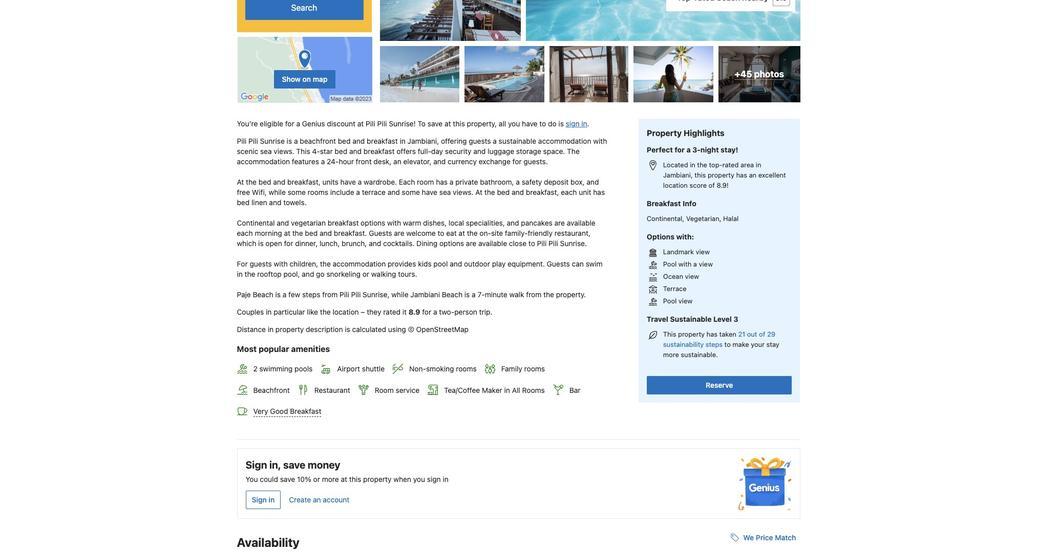 Task type: describe. For each thing, give the bounding box(es) containing it.
a left the beachfront
[[294, 137, 298, 146]]

storage
[[516, 147, 541, 156]]

has right room
[[436, 178, 448, 186]]

the left property.
[[543, 290, 554, 299]]

can
[[572, 260, 584, 268]]

pancakes
[[521, 219, 552, 227]]

an inside 'pili pili sunrise is a beachfront bed and breakfast in jambiani, offering guests a sustainable accommodation with scenic sea views. this 4-star bed and breakfast offers full-day security and luggage storage space. the accommodation features a 24-hour front desk, an elevator, and currency exchange for guests. at the bed and breakfast, units have a wardrobe. each room has a private bathroom, a safety deposit box, and free wifi, while some rooms include a terrace and some have sea views. at the bed and breakfast, each unit has bed linen and towels. continental and vegetarian breakfast options with warm dishes, local specialities, and pancakes are available each morning at the bed and breakfast. guests are welcome to eat at the on-site family-friendly restaurant, which is open for dinner, lunch, brunch, and cocktails. dining options are available close to pili pili sunrise. for guests with children, the accommodation provides kids pool and outdoor play equipment. guests can swim in the rooftop pool, and go snorkeling or walking tours. paje beach is a few steps from pili pili sunrise, while jambiani beach is a 7-minute walk from the property.'
[[393, 157, 401, 166]]

info
[[683, 199, 696, 208]]

or inside the sign in, save money you could save 10% or more at this property when you sign in
[[313, 475, 320, 484]]

1 horizontal spatial while
[[391, 290, 408, 299]]

+45 photos link
[[719, 46, 800, 102]]

a left genius
[[296, 119, 300, 128]]

1 horizontal spatial breakfast
[[647, 199, 681, 208]]

21 out of 29 sustainability steps
[[663, 331, 775, 349]]

show
[[282, 75, 301, 83]]

to left eat
[[438, 229, 444, 238]]

in right couples
[[266, 308, 272, 317]]

using
[[388, 325, 406, 334]]

an inside located in the top-rated area in jambiani, this property has an excellent location score of 8.9!
[[749, 171, 756, 179]]

openstreetmap
[[416, 325, 469, 334]]

particular
[[274, 308, 305, 317]]

property inside located in the top-rated area in jambiani, this property has an excellent location score of 8.9!
[[708, 171, 734, 179]]

1 vertical spatial save
[[283, 459, 305, 471]]

elevator,
[[403, 157, 431, 166]]

0 vertical spatial sign
[[566, 119, 580, 128]]

an inside create an account link
[[313, 496, 321, 505]]

trip.
[[479, 308, 492, 317]]

to inside to make your stay more sustainable.
[[724, 341, 731, 349]]

search section
[[233, 0, 376, 104]]

1 some from the left
[[288, 188, 306, 197]]

9.0 element
[[773, 0, 790, 6]]

2 vertical spatial save
[[280, 475, 295, 484]]

availability
[[237, 536, 299, 550]]

of inside 21 out of 29 sustainability steps
[[759, 331, 765, 339]]

a left 7-
[[472, 290, 476, 299]]

steps inside 21 out of 29 sustainability steps
[[706, 341, 723, 349]]

bathroom,
[[480, 178, 514, 186]]

bed up hour
[[335, 147, 347, 156]]

sign for in,
[[246, 459, 267, 471]]

this inside 'pili pili sunrise is a beachfront bed and breakfast in jambiani, offering guests a sustainable accommodation with scenic sea views. this 4-star bed and breakfast offers full-day security and luggage storage space. the accommodation features a 24-hour front desk, an elevator, and currency exchange for guests. at the bed and breakfast, units have a wardrobe. each room has a private bathroom, a safety deposit box, and free wifi, while some rooms include a terrace and some have sea views. at the bed and breakfast, each unit has bed linen and towels. continental and vegetarian breakfast options with warm dishes, local specialities, and pancakes are available each morning at the bed and breakfast. guests are welcome to eat at the on-site family-friendly restaurant, which is open for dinner, lunch, brunch, and cocktails. dining options are available close to pili pili sunrise. for guests with children, the accommodation provides kids pool and outdoor play equipment. guests can swim in the rooftop pool, and go snorkeling or walking tours. paje beach is a few steps from pili pili sunrise, while jambiani beach is a 7-minute walk from the property.'
[[296, 147, 310, 156]]

you
[[246, 475, 258, 484]]

property.
[[556, 290, 586, 299]]

is down morning
[[258, 239, 264, 248]]

close
[[509, 239, 527, 248]]

2 beach from the left
[[442, 290, 462, 299]]

located in the top-rated area in jambiani, this property has an excellent location score of 8.9!
[[663, 161, 786, 189]]

non-
[[409, 365, 426, 374]]

beachfront
[[253, 386, 290, 395]]

stay!
[[721, 145, 738, 154]]

0 vertical spatial you
[[508, 119, 520, 128]]

currency
[[448, 157, 477, 166]]

3
[[734, 315, 738, 324]]

reserve button
[[647, 377, 792, 395]]

1 horizontal spatial available
[[567, 219, 596, 227]]

rooms
[[522, 386, 545, 395]]

show on map
[[282, 75, 327, 83]]

towels.
[[283, 198, 307, 207]]

0 horizontal spatial views.
[[274, 147, 294, 156]]

match
[[775, 534, 796, 542]]

has left taken
[[707, 331, 718, 339]]

minute
[[485, 290, 507, 299]]

to left 'do'
[[539, 119, 546, 128]]

sign inside the sign in, save money you could save 10% or more at this property when you sign in
[[427, 475, 441, 484]]

in right distance
[[268, 325, 274, 334]]

friendly
[[528, 229, 553, 238]]

a left safety
[[516, 178, 520, 186]]

perfect for a 3-night stay!
[[647, 145, 738, 154]]

2 swimming pools
[[253, 365, 313, 374]]

eligible
[[260, 119, 283, 128]]

0 vertical spatial guests
[[469, 137, 491, 146]]

exchange
[[479, 157, 511, 166]]

outdoor
[[464, 260, 490, 268]]

include
[[330, 188, 354, 197]]

view for ocean view
[[685, 273, 699, 281]]

4-
[[312, 147, 320, 156]]

bar
[[569, 386, 581, 395]]

bed down discount
[[338, 137, 351, 146]]

0 vertical spatial save
[[428, 119, 443, 128]]

1 horizontal spatial this
[[453, 119, 465, 128]]

wardrobe.
[[364, 178, 397, 186]]

could
[[260, 475, 278, 484]]

is left calculated
[[345, 325, 350, 334]]

1 from from the left
[[322, 290, 338, 299]]

2 some from the left
[[402, 188, 420, 197]]

reserve
[[706, 381, 733, 390]]

scenic
[[237, 147, 258, 156]]

rooftop
[[257, 270, 282, 279]]

1 horizontal spatial rooms
[[456, 365, 477, 374]]

bed up wifi,
[[259, 178, 271, 186]]

for up located
[[675, 145, 685, 154]]

sustainable
[[499, 137, 536, 146]]

1 horizontal spatial at
[[475, 188, 482, 197]]

7-
[[478, 290, 485, 299]]

view for pool view
[[679, 297, 693, 305]]

each
[[399, 178, 415, 186]]

highlights
[[684, 129, 725, 138]]

bed down free
[[237, 198, 250, 207]]

at right discount
[[357, 119, 364, 128]]

pool for pool with a view
[[663, 260, 677, 269]]

0 horizontal spatial accommodation
[[237, 157, 290, 166]]

1 vertical spatial guests
[[250, 260, 272, 268]]

©
[[408, 325, 414, 334]]

the right "like"
[[320, 308, 331, 317]]

jambiani, inside located in the top-rated area in jambiani, this property has an excellent location score of 8.9!
[[663, 171, 693, 179]]

sunrise!
[[389, 119, 416, 128]]

the
[[567, 147, 580, 156]]

sign for in
[[252, 496, 267, 505]]

has inside located in the top-rated area in jambiani, this property has an excellent location score of 8.9!
[[736, 171, 747, 179]]

located
[[663, 161, 688, 169]]

a left private
[[450, 178, 453, 186]]

bed down the bathroom, at the top left of the page
[[497, 188, 510, 197]]

breakfast info
[[647, 199, 696, 208]]

0 vertical spatial breakfast
[[367, 137, 398, 146]]

all
[[499, 119, 506, 128]]

in right area on the top
[[756, 161, 761, 169]]

do
[[548, 119, 556, 128]]

the down the bathroom, at the top left of the page
[[484, 188, 495, 197]]

restaurant
[[314, 386, 350, 395]]

cocktails.
[[383, 239, 415, 248]]

kids
[[418, 260, 432, 268]]

2
[[253, 365, 258, 374]]

1 horizontal spatial accommodation
[[333, 260, 386, 268]]

a up luggage
[[493, 137, 497, 146]]

1 horizontal spatial guests
[[547, 260, 570, 268]]

1 horizontal spatial this
[[663, 331, 676, 339]]

on-
[[480, 229, 491, 238]]

pool
[[433, 260, 448, 268]]

0 vertical spatial sea
[[260, 147, 272, 156]]

1 vertical spatial breakfast
[[290, 407, 321, 416]]

for down storage on the top of page
[[512, 157, 522, 166]]

in left all
[[504, 386, 510, 395]]

free
[[237, 188, 250, 197]]

top-rated beach nearby element
[[671, 0, 768, 4]]

for right the eligible
[[285, 119, 294, 128]]

airport shuttle
[[337, 365, 385, 374]]

two-
[[439, 308, 454, 317]]

eat
[[446, 229, 457, 238]]

bed down vegetarian
[[305, 229, 318, 238]]

1 vertical spatial location
[[333, 308, 359, 317]]

1 horizontal spatial each
[[561, 188, 577, 197]]

we price match button
[[727, 529, 800, 548]]

dinner,
[[295, 239, 318, 248]]

0 horizontal spatial rated
[[383, 308, 401, 317]]

in inside sign in link
[[269, 496, 275, 505]]

in down perfect for a 3-night stay!
[[690, 161, 695, 169]]

is left 7-
[[464, 290, 470, 299]]

safety
[[522, 178, 542, 186]]

a left 3-
[[687, 145, 691, 154]]

is right 'do'
[[558, 119, 564, 128]]

is right sunrise
[[287, 137, 292, 146]]

stay
[[766, 341, 779, 349]]

sign in link
[[246, 491, 281, 510]]

terrace
[[663, 285, 687, 293]]

when
[[393, 475, 411, 484]]

rooms inside 'pili pili sunrise is a beachfront bed and breakfast in jambiani, offering guests a sustainable accommodation with scenic sea views. this 4-star bed and breakfast offers full-day security and luggage storage space. the accommodation features a 24-hour front desk, an elevator, and currency exchange for guests. at the bed and breakfast, units have a wardrobe. each room has a private bathroom, a safety deposit box, and free wifi, while some rooms include a terrace and some have sea views. at the bed and breakfast, each unit has bed linen and towels. continental and vegetarian breakfast options with warm dishes, local specialities, and pancakes are available each morning at the bed and breakfast. guests are welcome to eat at the on-site family-friendly restaurant, which is open for dinner, lunch, brunch, and cocktails. dining options are available close to pili pili sunrise. for guests with children, the accommodation provides kids pool and outdoor play equipment. guests can swim in the rooftop pool, and go snorkeling or walking tours. paje beach is a few steps from pili pili sunrise, while jambiani beach is a 7-minute walk from the property.'
[[308, 188, 328, 197]]

to make your stay more sustainable.
[[663, 341, 779, 359]]

pool view
[[663, 297, 693, 305]]

day
[[431, 147, 443, 156]]

21
[[738, 331, 745, 339]]

0 horizontal spatial each
[[237, 229, 253, 238]]

tours.
[[398, 270, 417, 279]]

1 horizontal spatial breakfast,
[[526, 188, 559, 197]]

a left two-
[[433, 308, 437, 317]]

ocean view
[[663, 273, 699, 281]]

+45 photos
[[735, 69, 784, 79]]

jambiani, inside 'pili pili sunrise is a beachfront bed and breakfast in jambiani, offering guests a sustainable accommodation with scenic sea views. this 4-star bed and breakfast offers full-day security and luggage storage space. the accommodation features a 24-hour front desk, an elevator, and currency exchange for guests. at the bed and breakfast, units have a wardrobe. each room has a private bathroom, a safety deposit box, and free wifi, while some rooms include a terrace and some have sea views. at the bed and breakfast, each unit has bed linen and towels. continental and vegetarian breakfast options with warm dishes, local specialities, and pancakes are available each morning at the bed and breakfast. guests are welcome to eat at the on-site family-friendly restaurant, which is open for dinner, lunch, brunch, and cocktails. dining options are available close to pili pili sunrise. for guests with children, the accommodation provides kids pool and outdoor play equipment. guests can swim in the rooftop pool, and go snorkeling or walking tours. paje beach is a few steps from pili pili sunrise, while jambiani beach is a 7-minute walk from the property.'
[[407, 137, 439, 146]]

the left "on-"
[[467, 229, 478, 238]]

options
[[647, 233, 675, 241]]

location inside located in the top-rated area in jambiani, this property has an excellent location score of 8.9!
[[663, 181, 688, 189]]

view for landmark view
[[696, 248, 710, 256]]

8.9
[[409, 308, 420, 317]]

you're
[[237, 119, 258, 128]]



Task type: locate. For each thing, give the bounding box(es) containing it.
2 pool from the top
[[663, 297, 677, 305]]

genius property image image
[[738, 457, 792, 511]]

description
[[306, 325, 343, 334]]

landmark
[[663, 248, 694, 256]]

0 horizontal spatial guests
[[369, 229, 392, 238]]

at right morning
[[284, 229, 290, 238]]

maker
[[482, 386, 502, 395]]

this property has taken
[[663, 331, 738, 339]]

save right to
[[428, 119, 443, 128]]

2 horizontal spatial have
[[522, 119, 538, 128]]

sunrise.
[[560, 239, 587, 248]]

in right 'do'
[[581, 119, 587, 128]]

1 horizontal spatial views.
[[453, 188, 473, 197]]

sign in
[[252, 496, 275, 505]]

a left few
[[283, 290, 286, 299]]

more
[[663, 351, 679, 359], [322, 475, 339, 484]]

0 horizontal spatial jambiani,
[[407, 137, 439, 146]]

money
[[308, 459, 340, 471]]

accommodation down scenic
[[237, 157, 290, 166]]

0 vertical spatial breakfast
[[647, 199, 681, 208]]

wifi,
[[252, 188, 267, 197]]

a left wardrobe. on the left of the page
[[358, 178, 362, 186]]

guests down the "property,"
[[469, 137, 491, 146]]

1 horizontal spatial or
[[362, 270, 369, 279]]

calculated
[[352, 325, 386, 334]]

at up offering
[[445, 119, 451, 128]]

this up score
[[695, 171, 706, 179]]

or right 10%
[[313, 475, 320, 484]]

travel sustainable level  3
[[647, 315, 738, 324]]

jambiani, down located
[[663, 171, 693, 179]]

0 vertical spatial are
[[554, 219, 565, 227]]

warm
[[403, 219, 421, 227]]

in down for on the top of the page
[[237, 270, 243, 279]]

paje
[[237, 290, 251, 299]]

1 horizontal spatial rated
[[722, 161, 739, 169]]

options up breakfast.
[[361, 219, 385, 227]]

sign
[[566, 119, 580, 128], [427, 475, 441, 484]]

0 horizontal spatial have
[[340, 178, 356, 186]]

offering
[[441, 137, 467, 146]]

property up 8.9!
[[708, 171, 734, 179]]

guests up 'cocktails.'
[[369, 229, 392, 238]]

specialities,
[[466, 219, 505, 227]]

this inside located in the top-rated area in jambiani, this property has an excellent location score of 8.9!
[[695, 171, 706, 179]]

2 horizontal spatial this
[[695, 171, 706, 179]]

1 vertical spatial jambiani,
[[663, 171, 693, 179]]

couples
[[237, 308, 264, 317]]

0 horizontal spatial options
[[361, 219, 385, 227]]

you
[[508, 119, 520, 128], [413, 475, 425, 484]]

0 horizontal spatial more
[[322, 475, 339, 484]]

1 vertical spatial at
[[475, 188, 482, 197]]

1 vertical spatial of
[[759, 331, 765, 339]]

0 vertical spatial breakfast,
[[287, 178, 320, 186]]

airport
[[337, 365, 360, 374]]

view up pool with a view
[[696, 248, 710, 256]]

are up outdoor
[[466, 239, 476, 248]]

provides
[[388, 260, 416, 268]]

0 horizontal spatial sea
[[260, 147, 272, 156]]

1 vertical spatial an
[[749, 171, 756, 179]]

out
[[747, 331, 757, 339]]

rated down stay!
[[722, 161, 739, 169]]

steps
[[302, 290, 320, 299], [706, 341, 723, 349]]

while right wifi,
[[269, 188, 286, 197]]

1 horizontal spatial guests
[[469, 137, 491, 146]]

which
[[237, 239, 256, 248]]

breakfast, down safety
[[526, 188, 559, 197]]

have down room
[[422, 188, 437, 197]]

offers
[[396, 147, 416, 156]]

options down eat
[[439, 239, 464, 248]]

at down private
[[475, 188, 482, 197]]

views.
[[274, 147, 294, 156], [453, 188, 473, 197]]

rated left it
[[383, 308, 401, 317]]

swim
[[586, 260, 603, 268]]

0 vertical spatial rated
[[722, 161, 739, 169]]

at inside the sign in, save money you could save 10% or more at this property when you sign in
[[341, 475, 347, 484]]

this up 'sustainability' on the bottom
[[663, 331, 676, 339]]

guests.
[[524, 157, 548, 166]]

0 vertical spatial each
[[561, 188, 577, 197]]

property down particular
[[275, 325, 304, 334]]

1 vertical spatial pool
[[663, 297, 677, 305]]

front
[[356, 157, 372, 166]]

0 vertical spatial views.
[[274, 147, 294, 156]]

are up restaurant,
[[554, 219, 565, 227]]

1 pool from the top
[[663, 260, 677, 269]]

an down area on the top
[[749, 171, 756, 179]]

you're eligible for a genius discount at pili pili sunrise! to save at this property, all you have to do is sign in .
[[237, 119, 589, 128]]

a
[[296, 119, 300, 128], [294, 137, 298, 146], [493, 137, 497, 146], [687, 145, 691, 154], [321, 157, 325, 166], [358, 178, 362, 186], [450, 178, 453, 186], [516, 178, 520, 186], [356, 188, 360, 197], [693, 260, 697, 269], [283, 290, 286, 299], [472, 290, 476, 299], [433, 308, 437, 317]]

1 vertical spatial accommodation
[[237, 157, 290, 166]]

sign right when
[[427, 475, 441, 484]]

2 horizontal spatial accommodation
[[538, 137, 591, 146]]

1 vertical spatial are
[[394, 229, 404, 238]]

welcome
[[406, 229, 436, 238]]

site
[[491, 229, 503, 238]]

1 horizontal spatial from
[[526, 290, 541, 299]]

hour
[[339, 157, 354, 166]]

–
[[361, 308, 365, 317]]

sign down the you
[[252, 496, 267, 505]]

have up include
[[340, 178, 356, 186]]

in down could
[[269, 496, 275, 505]]

views. down private
[[453, 188, 473, 197]]

private
[[455, 178, 478, 186]]

pool,
[[283, 270, 300, 279]]

to
[[418, 119, 426, 128]]

a left "terrace" at left top
[[356, 188, 360, 197]]

0 vertical spatial guests
[[369, 229, 392, 238]]

0 horizontal spatial are
[[394, 229, 404, 238]]

in right when
[[443, 475, 449, 484]]

halal
[[723, 215, 739, 223]]

the up go
[[320, 260, 331, 268]]

1 vertical spatial this
[[663, 331, 676, 339]]

0 vertical spatial more
[[663, 351, 679, 359]]

1 vertical spatial sign
[[252, 496, 267, 505]]

2 vertical spatial are
[[466, 239, 476, 248]]

the up dinner,
[[292, 229, 303, 238]]

0 vertical spatial pool
[[663, 260, 677, 269]]

you right all
[[508, 119, 520, 128]]

of inside located in the top-rated area in jambiani, this property has an excellent location score of 8.9!
[[709, 181, 715, 189]]

search
[[291, 3, 317, 12]]

21 out of 29 sustainability steps link
[[663, 331, 775, 349]]

options with:
[[647, 233, 694, 241]]

unit
[[579, 188, 591, 197]]

view down pool with a view
[[685, 273, 699, 281]]

save left 10%
[[280, 475, 295, 484]]

0 horizontal spatial at
[[237, 178, 244, 186]]

landmark view
[[663, 248, 710, 256]]

0 vertical spatial while
[[269, 188, 286, 197]]

2 horizontal spatial are
[[554, 219, 565, 227]]

each
[[561, 188, 577, 197], [237, 229, 253, 238]]

has
[[736, 171, 747, 179], [436, 178, 448, 186], [593, 188, 605, 197], [707, 331, 718, 339]]

views. down sunrise
[[274, 147, 294, 156]]

accommodation up the
[[538, 137, 591, 146]]

property,
[[467, 119, 497, 128]]

save
[[428, 119, 443, 128], [283, 459, 305, 471], [280, 475, 295, 484]]

1 horizontal spatial are
[[466, 239, 476, 248]]

in up offers
[[400, 137, 406, 146]]

the inside located in the top-rated area in jambiani, this property has an excellent location score of 8.9!
[[697, 161, 707, 169]]

property up 'sustainability' on the bottom
[[678, 331, 705, 339]]

2 horizontal spatial rooms
[[524, 365, 545, 374]]

1 vertical spatial available
[[478, 239, 507, 248]]

or inside 'pili pili sunrise is a beachfront bed and breakfast in jambiani, offering guests a sustainable accommodation with scenic sea views. this 4-star bed and breakfast offers full-day security and luggage storage space. the accommodation features a 24-hour front desk, an elevator, and currency exchange for guests. at the bed and breakfast, units have a wardrobe. each room has a private bathroom, a safety deposit box, and free wifi, while some rooms include a terrace and some have sea views. at the bed and breakfast, each unit has bed linen and towels. continental and vegetarian breakfast options with warm dishes, local specialities, and pancakes are available each morning at the bed and breakfast. guests are welcome to eat at the on-site family-friendly restaurant, which is open for dinner, lunch, brunch, and cocktails. dining options are available close to pili pili sunrise. for guests with children, the accommodation provides kids pool and outdoor play equipment. guests can swim in the rooftop pool, and go snorkeling or walking tours. paje beach is a few steps from pili pili sunrise, while jambiani beach is a 7-minute walk from the property.'
[[362, 270, 369, 279]]

.
[[587, 119, 589, 128]]

0 vertical spatial or
[[362, 270, 369, 279]]

non-smoking rooms
[[409, 365, 477, 374]]

has right unit at right top
[[593, 188, 605, 197]]

or left the walking
[[362, 270, 369, 279]]

2 vertical spatial accommodation
[[333, 260, 386, 268]]

1 horizontal spatial sign
[[566, 119, 580, 128]]

this inside the sign in, save money you could save 10% or more at this property when you sign in
[[349, 475, 361, 484]]

linen
[[251, 198, 267, 207]]

guests
[[469, 137, 491, 146], [250, 260, 272, 268]]

available down 'site'
[[478, 239, 507, 248]]

the up free
[[246, 178, 257, 186]]

guests up rooftop
[[250, 260, 272, 268]]

steps right few
[[302, 290, 320, 299]]

rooms down units
[[308, 188, 328, 197]]

2 vertical spatial this
[[349, 475, 361, 484]]

tea/coffee
[[444, 386, 480, 395]]

more inside to make your stay more sustainable.
[[663, 351, 679, 359]]

room
[[375, 386, 394, 395]]

more down money
[[322, 475, 339, 484]]

pool down terrace
[[663, 297, 677, 305]]

sea down sunrise
[[260, 147, 272, 156]]

at right eat
[[459, 229, 465, 238]]

1 beach from the left
[[253, 290, 273, 299]]

of
[[709, 181, 715, 189], [759, 331, 765, 339]]

1 vertical spatial breakfast
[[364, 147, 395, 156]]

restaurant,
[[555, 229, 590, 238]]

steps down this property has taken in the right bottom of the page
[[706, 341, 723, 349]]

1 horizontal spatial options
[[439, 239, 464, 248]]

0 vertical spatial accommodation
[[538, 137, 591, 146]]

morning
[[255, 229, 282, 238]]

are up 'cocktails.'
[[394, 229, 404, 238]]

distance in property description is calculated using © openstreetmap
[[237, 325, 469, 334]]

1 vertical spatial views.
[[453, 188, 473, 197]]

in
[[581, 119, 587, 128], [400, 137, 406, 146], [690, 161, 695, 169], [756, 161, 761, 169], [237, 270, 243, 279], [266, 308, 272, 317], [268, 325, 274, 334], [504, 386, 510, 395], [443, 475, 449, 484], [269, 496, 275, 505]]

breakfast.
[[334, 229, 367, 238]]

a left 24-
[[321, 157, 325, 166]]

and
[[352, 137, 365, 146], [349, 147, 362, 156], [473, 147, 486, 156], [433, 157, 446, 166], [273, 178, 285, 186], [587, 178, 599, 186], [388, 188, 400, 197], [512, 188, 524, 197], [269, 198, 281, 207], [277, 219, 289, 227], [507, 219, 519, 227], [320, 229, 332, 238], [369, 239, 381, 248], [450, 260, 462, 268], [302, 270, 314, 279]]

from right walk
[[526, 290, 541, 299]]

1 horizontal spatial steps
[[706, 341, 723, 349]]

0 vertical spatial of
[[709, 181, 715, 189]]

0 horizontal spatial while
[[269, 188, 286, 197]]

1 horizontal spatial jambiani,
[[663, 171, 693, 179]]

from down go
[[322, 290, 338, 299]]

0 horizontal spatial rooms
[[308, 188, 328, 197]]

view down terrace
[[679, 297, 693, 305]]

at up account at bottom left
[[341, 475, 347, 484]]

with
[[593, 137, 607, 146], [387, 219, 401, 227], [274, 260, 288, 268], [679, 260, 692, 269]]

units
[[322, 178, 338, 186]]

sign inside the sign in, save money you could save 10% or more at this property when you sign in
[[246, 459, 267, 471]]

photos
[[754, 69, 784, 79]]

for right open
[[284, 239, 293, 248]]

the down for on the top of the page
[[245, 270, 255, 279]]

genius
[[302, 119, 325, 128]]

a down landmark view at the top of page
[[693, 260, 697, 269]]

10%
[[297, 475, 311, 484]]

property
[[647, 129, 682, 138]]

0 horizontal spatial some
[[288, 188, 306, 197]]

1 horizontal spatial more
[[663, 351, 679, 359]]

0 horizontal spatial available
[[478, 239, 507, 248]]

night
[[701, 145, 719, 154]]

1 vertical spatial sign
[[427, 475, 441, 484]]

family-
[[505, 229, 528, 238]]

beach up two-
[[442, 290, 462, 299]]

0 vertical spatial this
[[453, 119, 465, 128]]

1 vertical spatial steps
[[706, 341, 723, 349]]

0 vertical spatial sign
[[246, 459, 267, 471]]

pool for pool view
[[663, 297, 677, 305]]

the
[[697, 161, 707, 169], [246, 178, 257, 186], [484, 188, 495, 197], [292, 229, 303, 238], [467, 229, 478, 238], [320, 260, 331, 268], [245, 270, 255, 279], [543, 290, 554, 299], [320, 308, 331, 317]]

2 vertical spatial have
[[422, 188, 437, 197]]

for right 8.9
[[422, 308, 431, 317]]

view down landmark view at the top of page
[[699, 260, 713, 269]]

account
[[323, 496, 349, 505]]

2 vertical spatial an
[[313, 496, 321, 505]]

sunrise,
[[363, 290, 389, 299]]

family
[[501, 365, 522, 374]]

sign in link
[[566, 119, 587, 128]]

an down offers
[[393, 157, 401, 166]]

1 vertical spatial sea
[[439, 188, 451, 197]]

+45
[[735, 69, 752, 79]]

0 vertical spatial options
[[361, 219, 385, 227]]

1 horizontal spatial an
[[393, 157, 401, 166]]

0 horizontal spatial breakfast
[[290, 407, 321, 416]]

have
[[522, 119, 538, 128], [340, 178, 356, 186], [422, 188, 437, 197]]

an right create
[[313, 496, 321, 505]]

pools
[[295, 365, 313, 374]]

location left –
[[333, 308, 359, 317]]

steps inside 'pili pili sunrise is a beachfront bed and breakfast in jambiani, offering guests a sustainable accommodation with scenic sea views. this 4-star bed and breakfast offers full-day security and luggage storage space. the accommodation features a 24-hour front desk, an elevator, and currency exchange for guests. at the bed and breakfast, units have a wardrobe. each room has a private bathroom, a safety deposit box, and free wifi, while some rooms include a terrace and some have sea views. at the bed and breakfast, each unit has bed linen and towels. continental and vegetarian breakfast options with warm dishes, local specialities, and pancakes are available each morning at the bed and breakfast. guests are welcome to eat at the on-site family-friendly restaurant, which is open for dinner, lunch, brunch, and cocktails. dining options are available close to pili pili sunrise. for guests with children, the accommodation provides kids pool and outdoor play equipment. guests can swim in the rooftop pool, and go snorkeling or walking tours. paje beach is a few steps from pili pili sunrise, while jambiani beach is a 7-minute walk from the property.'
[[302, 290, 320, 299]]

2 vertical spatial breakfast
[[328, 219, 359, 227]]

is left few
[[275, 290, 281, 299]]

beachfront
[[300, 137, 336, 146]]

1 vertical spatial rated
[[383, 308, 401, 317]]

dining
[[416, 239, 437, 248]]

0 horizontal spatial steps
[[302, 290, 320, 299]]

1 vertical spatial more
[[322, 475, 339, 484]]

jambiani, up full-
[[407, 137, 439, 146]]

this up offering
[[453, 119, 465, 128]]

1 horizontal spatial have
[[422, 188, 437, 197]]

2 from from the left
[[526, 290, 541, 299]]

rated inside located in the top-rated area in jambiani, this property has an excellent location score of 8.9!
[[722, 161, 739, 169]]

0 vertical spatial steps
[[302, 290, 320, 299]]

1 vertical spatial breakfast,
[[526, 188, 559, 197]]

save up 10%
[[283, 459, 305, 471]]

you inside the sign in, save money you could save 10% or more at this property when you sign in
[[413, 475, 425, 484]]

more inside the sign in, save money you could save 10% or more at this property when you sign in
[[322, 475, 339, 484]]

1 horizontal spatial location
[[663, 181, 688, 189]]

1 horizontal spatial some
[[402, 188, 420, 197]]

0 horizontal spatial an
[[313, 496, 321, 505]]

location up the breakfast info on the right of page
[[663, 181, 688, 189]]

swimming
[[259, 365, 293, 374]]

some down the each
[[402, 188, 420, 197]]

create an account
[[289, 496, 349, 505]]

property inside the sign in, save money you could save 10% or more at this property when you sign in
[[363, 475, 392, 484]]

1 vertical spatial you
[[413, 475, 425, 484]]

beach right paje
[[253, 290, 273, 299]]

1 horizontal spatial you
[[508, 119, 520, 128]]

0 horizontal spatial this
[[349, 475, 361, 484]]

1 vertical spatial or
[[313, 475, 320, 484]]

accommodation
[[538, 137, 591, 146], [237, 157, 290, 166], [333, 260, 386, 268]]

0 vertical spatial available
[[567, 219, 596, 227]]

1 vertical spatial each
[[237, 229, 253, 238]]

in inside the sign in, save money you could save 10% or more at this property when you sign in
[[443, 475, 449, 484]]

1 vertical spatial guests
[[547, 260, 570, 268]]

you right when
[[413, 475, 425, 484]]

1 vertical spatial options
[[439, 239, 464, 248]]

to down friendly
[[528, 239, 535, 248]]

0 horizontal spatial location
[[333, 308, 359, 317]]

breakfast,
[[287, 178, 320, 186], [526, 188, 559, 197]]

make
[[733, 341, 749, 349]]



Task type: vqa. For each thing, say whether or not it's contained in the screenshot.
things
no



